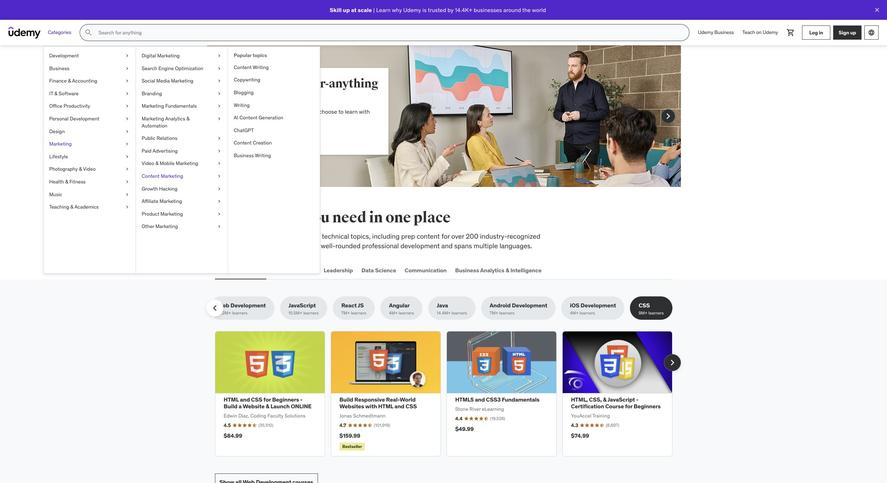 Task type: describe. For each thing, give the bounding box(es) containing it.
web for web development 12.2m+ learners
[[217, 302, 229, 309]]

1 vertical spatial the
[[238, 209, 261, 227]]

paid advertising
[[142, 148, 178, 154]]

build inside html and css for beginners - build a website & launch online
[[224, 403, 238, 410]]

learners inside css 9m+ learners
[[649, 311, 664, 316]]

udemy image
[[9, 27, 41, 39]]

mobile
[[160, 160, 175, 167]]

growth hacking link
[[136, 183, 228, 195]]

marketing inside "marketing fundamentals" link
[[142, 103, 164, 109]]

spans
[[455, 242, 472, 250]]

teach
[[743, 29, 756, 36]]

languages.
[[500, 242, 533, 250]]

xsmall image for video & mobile marketing
[[217, 160, 222, 167]]

web development
[[216, 267, 265, 274]]

xsmall image for content marketing
[[217, 173, 222, 180]]

& inside marketing analytics & automation
[[187, 116, 190, 122]]

ai content generation link
[[228, 112, 320, 124]]

7m+ for android development
[[490, 311, 499, 316]]

industry-
[[480, 232, 508, 241]]

html,
[[572, 396, 588, 403]]

request a demo
[[245, 134, 287, 141]]

html and css for beginners - build a website & launch online
[[224, 396, 312, 410]]

data science
[[362, 267, 396, 274]]

affiliate marketing link
[[136, 195, 228, 208]]

writing for content writing
[[253, 64, 269, 70]]

xsmall image for branding
[[217, 90, 222, 97]]

paid advertising link
[[136, 145, 228, 157]]

javascript inside html, css, & javascript - certification course for beginners
[[608, 396, 636, 403]]

over
[[452, 232, 465, 241]]

javascript 15.5m+ learners
[[289, 302, 319, 316]]

science
[[375, 267, 396, 274]]

our
[[257, 242, 267, 250]]

software
[[59, 90, 79, 97]]

0 horizontal spatial fundamentals
[[165, 103, 197, 109]]

xsmall image for teaching & academics
[[124, 204, 130, 211]]

why for |
[[392, 6, 402, 13]]

learners inside angular 4m+ learners
[[399, 311, 414, 316]]

office
[[49, 103, 62, 109]]

multiple
[[474, 242, 498, 250]]

search
[[142, 65, 157, 71]]

need
[[333, 209, 367, 227]]

product marketing
[[142, 211, 183, 217]]

request a demo link
[[240, 129, 292, 146]]

for inside html, css, & javascript - certification course for beginners
[[626, 403, 633, 410]]

udemy inside 'build ready-for-anything teams see why leading organizations choose to learn with udemy business.'
[[240, 116, 258, 123]]

js
[[358, 302, 364, 309]]

intelligence
[[511, 267, 542, 274]]

marketing fundamentals
[[142, 103, 197, 109]]

rounded
[[336, 242, 361, 250]]

xsmall image for it & software
[[124, 90, 130, 97]]

professional
[[362, 242, 399, 250]]

html and css for beginners - build a website & launch online link
[[224, 396, 312, 410]]

carousel element containing html and css for beginners - build a website & launch online
[[215, 331, 681, 457]]

anything
[[328, 76, 378, 91]]

react
[[342, 302, 357, 309]]

social media marketing link
[[136, 75, 228, 87]]

content marketing element
[[228, 47, 320, 274]]

css inside css 9m+ learners
[[639, 302, 650, 309]]

video inside photography & video link
[[83, 166, 96, 172]]

business writing
[[234, 152, 271, 159]]

xsmall image for development
[[124, 52, 130, 59]]

marketing fundamentals link
[[136, 100, 228, 113]]

certification
[[572, 403, 605, 410]]

music link
[[44, 188, 136, 201]]

automation
[[142, 122, 168, 129]]

marketing inside digital marketing link
[[157, 52, 180, 59]]

react js 7m+ learners
[[342, 302, 367, 316]]

public relations link
[[136, 132, 228, 145]]

other
[[142, 223, 154, 230]]

java
[[437, 302, 448, 309]]

video & mobile marketing link
[[136, 157, 228, 170]]

choose
[[318, 108, 337, 115]]

build for teams
[[240, 76, 271, 91]]

why for teams
[[252, 108, 262, 115]]

branding
[[142, 90, 162, 97]]

learners inside java 14.4m+ learners
[[452, 311, 467, 316]]

content creation link
[[228, 137, 320, 150]]

& right health
[[65, 179, 68, 185]]

web for web development
[[216, 267, 228, 274]]

on
[[757, 29, 762, 36]]

1 vertical spatial writing
[[234, 102, 250, 108]]

prep
[[402, 232, 415, 241]]

for inside html and css for beginners - build a website & launch online
[[264, 396, 271, 403]]

xsmall image for music
[[124, 191, 130, 198]]

business link
[[44, 62, 136, 75]]

content right ai on the top of page
[[240, 115, 258, 121]]

4m+ inside angular 4m+ learners
[[389, 311, 398, 316]]

content writing link
[[228, 61, 320, 74]]

learners inside web development 12.2m+ learners
[[232, 311, 248, 316]]

Search for anything text field
[[97, 27, 681, 39]]

business.
[[260, 116, 284, 123]]

marketing analytics & automation
[[142, 116, 190, 129]]

public
[[142, 135, 156, 141]]

communication button
[[404, 262, 448, 279]]

marketing inside other marketing 'link'
[[156, 223, 178, 230]]

web development 12.2m+ learners
[[217, 302, 266, 316]]

teach on udemy link
[[739, 24, 783, 41]]

certifications,
[[215, 242, 256, 250]]

personal
[[49, 116, 69, 122]]

digital marketing
[[142, 52, 180, 59]]

content
[[417, 232, 440, 241]]

to inside covering critical workplace skills to technical topics, including prep content for over 200 industry-recognized certifications, our catalog supports well-rounded professional development and spans multiple languages.
[[314, 232, 321, 241]]

previous image inside 'topic filters' element
[[209, 303, 221, 314]]

categories
[[48, 29, 71, 36]]

development for android development 7m+ learners
[[512, 302, 548, 309]]

xsmall image for marketing analytics & automation
[[217, 116, 222, 122]]

teaching
[[49, 204, 69, 210]]

css,
[[590, 396, 602, 403]]

content for marketing
[[142, 173, 160, 179]]

1 vertical spatial in
[[369, 209, 383, 227]]

digital marketing link
[[136, 50, 228, 62]]

xsmall image for marketing fundamentals
[[217, 103, 222, 110]]

css inside html and css for beginners - build a website & launch online
[[251, 396, 263, 403]]

xsmall image for public relations
[[217, 135, 222, 142]]

affiliate marketing
[[142, 198, 182, 205]]

& up the office
[[54, 90, 57, 97]]

7m+ for react js
[[342, 311, 350, 316]]

build responsive real-world websites with html and css link
[[340, 396, 417, 410]]

is
[[423, 6, 427, 13]]

copywriting link
[[228, 74, 320, 86]]

0 vertical spatial skills
[[264, 209, 302, 227]]

- inside html, css, & javascript - certification course for beginners
[[637, 396, 639, 403]]

one
[[386, 209, 411, 227]]

you
[[305, 209, 330, 227]]

world
[[533, 6, 547, 13]]

supports
[[293, 242, 319, 250]]

- inside html and css for beginners - build a website & launch online
[[301, 396, 303, 403]]

marketing inside video & mobile marketing link
[[176, 160, 198, 167]]

development down categories dropdown button
[[49, 52, 79, 59]]

marketing inside social media marketing 'link'
[[171, 78, 194, 84]]

categories button
[[44, 24, 76, 41]]

advertising
[[153, 148, 178, 154]]

lifestyle link
[[44, 151, 136, 163]]

for inside covering critical workplace skills to technical topics, including prep content for over 200 industry-recognized certifications, our catalog supports well-rounded professional development and spans multiple languages.
[[442, 232, 450, 241]]

xsmall image for paid advertising
[[217, 148, 222, 155]]

product marketing link
[[136, 208, 228, 221]]

teams
[[240, 90, 274, 105]]

organizations
[[283, 108, 317, 115]]

leadership button
[[323, 262, 355, 279]]

with inside 'build ready-for-anything teams see why leading organizations choose to learn with udemy business.'
[[359, 108, 369, 115]]

close image
[[874, 6, 881, 13]]

development for web development
[[230, 267, 265, 274]]

9m+
[[639, 311, 648, 316]]

photography & video
[[49, 166, 96, 172]]

growth
[[142, 186, 158, 192]]



Task type: locate. For each thing, give the bounding box(es) containing it.
0 horizontal spatial css
[[251, 396, 263, 403]]

1 horizontal spatial 4m+
[[570, 311, 579, 316]]

and inside build responsive real-world websites with html and css
[[395, 403, 405, 410]]

learn
[[345, 108, 357, 115]]

0 vertical spatial previous image
[[214, 111, 225, 122]]

0 horizontal spatial html
[[224, 396, 239, 403]]

xsmall image inside it & software link
[[124, 90, 130, 97]]

development for personal development
[[70, 116, 99, 122]]

data science button
[[360, 262, 398, 279]]

1 4m+ from the left
[[389, 311, 398, 316]]

xsmall image left branding
[[124, 90, 130, 97]]

it & software
[[49, 90, 79, 97]]

1 horizontal spatial the
[[523, 6, 531, 13]]

web inside web development 12.2m+ learners
[[217, 302, 229, 309]]

javascript inside "javascript 15.5m+ learners"
[[289, 302, 316, 309]]

content down chatgpt
[[234, 140, 252, 146]]

web down certifications,
[[216, 267, 228, 274]]

1 horizontal spatial html
[[379, 403, 394, 410]]

scale
[[358, 6, 372, 13]]

fundamentals down branding link
[[165, 103, 197, 109]]

fundamentals right "css3"
[[502, 396, 540, 403]]

personal development
[[49, 116, 99, 122]]

1 horizontal spatial analytics
[[481, 267, 505, 274]]

development up 12.2m+ on the bottom left of page
[[231, 302, 266, 309]]

a
[[268, 134, 271, 141], [239, 403, 242, 410]]

business left teach at the top of page
[[715, 29, 735, 36]]

video inside video & mobile marketing link
[[142, 160, 154, 167]]

business down spans
[[456, 267, 480, 274]]

covering
[[215, 232, 242, 241]]

xsmall image for design
[[124, 128, 130, 135]]

0 vertical spatial in
[[820, 29, 824, 36]]

4m+ down angular
[[389, 311, 398, 316]]

learn
[[376, 6, 391, 13]]

& left "mobile"
[[156, 160, 159, 167]]

content for creation
[[234, 140, 252, 146]]

& inside html and css for beginners - build a website & launch online
[[266, 403, 270, 410]]

1 horizontal spatial fundamentals
[[502, 396, 540, 403]]

0 vertical spatial with
[[359, 108, 369, 115]]

learners inside "javascript 15.5m+ learners"
[[304, 311, 319, 316]]

other marketing link
[[136, 221, 228, 233]]

analytics inside marketing analytics & automation
[[165, 116, 185, 122]]

java 14.4m+ learners
[[437, 302, 467, 316]]

marketing up lifestyle
[[49, 141, 72, 147]]

it
[[49, 90, 53, 97], [273, 267, 278, 274]]

build responsive real-world websites with html and css
[[340, 396, 417, 410]]

xsmall image for growth hacking
[[217, 186, 222, 193]]

0 vertical spatial web
[[216, 267, 228, 274]]

1 vertical spatial javascript
[[608, 396, 636, 403]]

content up growth
[[142, 173, 160, 179]]

200
[[466, 232, 479, 241]]

web inside "button"
[[216, 267, 228, 274]]

1 vertical spatial with
[[366, 403, 377, 410]]

xsmall image for health & fitness
[[124, 179, 130, 186]]

0 horizontal spatial analytics
[[165, 116, 185, 122]]

xsmall image for digital marketing
[[217, 52, 222, 59]]

1 horizontal spatial up
[[851, 29, 857, 36]]

0 horizontal spatial the
[[238, 209, 261, 227]]

0 horizontal spatial -
[[301, 396, 303, 403]]

xsmall image inside search engine optimization link
[[217, 65, 222, 72]]

up for sign
[[851, 29, 857, 36]]

javascript
[[289, 302, 316, 309], [608, 396, 636, 403]]

teaching & academics link
[[44, 201, 136, 214]]

xsmall image inside marketing link
[[124, 141, 130, 148]]

build left website
[[224, 403, 238, 410]]

xsmall image left affiliate
[[124, 204, 130, 211]]

xsmall image inside business link
[[124, 65, 130, 72]]

content creation
[[234, 140, 272, 146]]

2 4m+ from the left
[[570, 311, 579, 316]]

video down lifestyle link
[[83, 166, 96, 172]]

ready-
[[273, 76, 308, 91]]

blogging link
[[228, 86, 320, 99]]

7 learners from the left
[[580, 311, 596, 316]]

xsmall image inside public relations link
[[217, 135, 222, 142]]

0 horizontal spatial 7m+
[[342, 311, 350, 316]]

0 vertical spatial a
[[268, 134, 271, 141]]

a inside html and css for beginners - build a website & launch online
[[239, 403, 242, 410]]

css right real-
[[406, 403, 417, 410]]

web up 12.2m+ on the bottom left of page
[[217, 302, 229, 309]]

1 horizontal spatial in
[[820, 29, 824, 36]]

0 horizontal spatial in
[[369, 209, 383, 227]]

1 vertical spatial to
[[314, 232, 321, 241]]

2 horizontal spatial build
[[340, 396, 354, 403]]

writing link
[[228, 99, 320, 112]]

xsmall image inside "marketing fundamentals" link
[[217, 103, 222, 110]]

0 horizontal spatial up
[[343, 6, 350, 13]]

1 - from the left
[[301, 396, 303, 403]]

xsmall image left search
[[124, 65, 130, 72]]

xsmall image for social media marketing
[[217, 78, 222, 85]]

the left world
[[523, 6, 531, 13]]

xsmall image inside the health & fitness link
[[124, 179, 130, 186]]

0 vertical spatial next image
[[663, 111, 674, 122]]

sign up link
[[834, 26, 862, 40]]

& down "marketing fundamentals" link
[[187, 116, 190, 122]]

angular 4m+ learners
[[389, 302, 414, 316]]

health
[[49, 179, 64, 185]]

development down certifications,
[[230, 267, 265, 274]]

xsmall image
[[124, 65, 130, 72], [217, 65, 222, 72], [124, 78, 130, 85], [217, 78, 222, 85], [124, 90, 130, 97], [217, 90, 222, 97], [217, 103, 222, 110], [217, 135, 222, 142], [124, 191, 130, 198], [124, 204, 130, 211], [217, 223, 222, 230]]

xsmall image left the content creation
[[217, 135, 222, 142]]

1 vertical spatial it
[[273, 267, 278, 274]]

0 horizontal spatial to
[[314, 232, 321, 241]]

it for it certifications
[[273, 267, 278, 274]]

build inside 'build ready-for-anything teams see why leading organizations choose to learn with udemy business.'
[[240, 76, 271, 91]]

1 learners from the left
[[232, 311, 248, 316]]

xsmall image for personal development
[[124, 116, 130, 122]]

html, css, & javascript - certification course for beginners
[[572, 396, 661, 410]]

css left launch
[[251, 396, 263, 403]]

0 vertical spatial to
[[338, 108, 343, 115]]

development inside web development 12.2m+ learners
[[231, 302, 266, 309]]

xsmall image left copywriting
[[217, 78, 222, 85]]

businesses
[[474, 6, 502, 13]]

& right finance
[[68, 78, 71, 84]]

7m+ inside android development 7m+ learners
[[490, 311, 499, 316]]

build for websites
[[340, 396, 354, 403]]

build down content writing
[[240, 76, 271, 91]]

& up the 'fitness'
[[79, 166, 82, 172]]

marketing inside marketing analytics & automation
[[142, 116, 164, 122]]

0 horizontal spatial build
[[224, 403, 238, 410]]

including
[[373, 232, 400, 241]]

& right 'teaching'
[[70, 204, 73, 210]]

with inside build responsive real-world websites with html and css
[[366, 403, 377, 410]]

0 vertical spatial writing
[[253, 64, 269, 70]]

analytics for marketing
[[165, 116, 185, 122]]

development inside "button"
[[230, 267, 265, 274]]

development for web development 12.2m+ learners
[[231, 302, 266, 309]]

business down the content creation
[[234, 152, 254, 159]]

xsmall image for search engine optimization
[[217, 65, 222, 72]]

accounting
[[72, 78, 97, 84]]

it certifications button
[[272, 262, 317, 279]]

xsmall image for product marketing
[[217, 211, 222, 218]]

1 horizontal spatial build
[[240, 76, 271, 91]]

development inside android development 7m+ learners
[[512, 302, 548, 309]]

why right learn
[[392, 6, 402, 13]]

the
[[523, 6, 531, 13], [238, 209, 261, 227]]

learners inside ios development 4m+ learners
[[580, 311, 596, 316]]

workplace
[[265, 232, 296, 241]]

2 - from the left
[[637, 396, 639, 403]]

html left website
[[224, 396, 239, 403]]

growth hacking
[[142, 186, 178, 192]]

5 learners from the left
[[452, 311, 467, 316]]

online
[[291, 403, 312, 410]]

it for it & software
[[49, 90, 53, 97]]

request
[[245, 134, 267, 141]]

0 horizontal spatial for
[[264, 396, 271, 403]]

0 horizontal spatial it
[[49, 90, 53, 97]]

html5 and css3 fundamentals link
[[456, 396, 540, 403]]

real-
[[386, 396, 400, 403]]

udemy
[[404, 6, 421, 13], [699, 29, 714, 36], [763, 29, 779, 36], [240, 116, 258, 123]]

choose a language image
[[869, 29, 876, 36]]

analytics inside button
[[481, 267, 505, 274]]

14.4m+
[[437, 311, 451, 316]]

up
[[343, 6, 350, 13], [851, 29, 857, 36]]

why
[[392, 6, 402, 13], [252, 108, 262, 115]]

& inside html, css, & javascript - certification course for beginners
[[604, 396, 607, 403]]

1 7m+ from the left
[[342, 311, 350, 316]]

css inside build responsive real-world websites with html and css
[[406, 403, 417, 410]]

shopping cart with 0 items image
[[787, 28, 796, 37]]

health & fitness link
[[44, 176, 136, 188]]

2 vertical spatial writing
[[255, 152, 271, 159]]

certifications
[[279, 267, 315, 274]]

business for business writing
[[234, 152, 254, 159]]

1 vertical spatial web
[[217, 302, 229, 309]]

data
[[362, 267, 374, 274]]

marketing up automation
[[142, 116, 164, 122]]

analytics for business
[[481, 267, 505, 274]]

in up including
[[369, 209, 383, 227]]

development
[[401, 242, 440, 250]]

1 vertical spatial previous image
[[209, 303, 221, 314]]

html left world on the left of the page
[[379, 403, 394, 410]]

for-
[[308, 76, 328, 91]]

1 horizontal spatial video
[[142, 160, 154, 167]]

xsmall image left see
[[217, 103, 222, 110]]

the up the critical
[[238, 209, 261, 227]]

0 vertical spatial fundamentals
[[165, 103, 197, 109]]

1 vertical spatial next image
[[667, 357, 679, 368]]

xsmall image left growth
[[124, 191, 130, 198]]

0 vertical spatial the
[[523, 6, 531, 13]]

why inside 'build ready-for-anything teams see why leading organizations choose to learn with udemy business.'
[[252, 108, 262, 115]]

2 learners from the left
[[304, 311, 319, 316]]

1 horizontal spatial javascript
[[608, 396, 636, 403]]

up right sign
[[851, 29, 857, 36]]

xsmall image inside other marketing 'link'
[[217, 223, 222, 230]]

development inside ios development 4m+ learners
[[581, 302, 617, 309]]

skills up supports
[[298, 232, 313, 241]]

beginners right website
[[272, 396, 299, 403]]

1 horizontal spatial to
[[338, 108, 343, 115]]

fundamentals
[[165, 103, 197, 109], [502, 396, 540, 403]]

content for writing
[[234, 64, 252, 70]]

productivity
[[64, 103, 90, 109]]

build ready-for-anything teams see why leading organizations choose to learn with udemy business.
[[240, 76, 378, 123]]

marketing down affiliate marketing 'link'
[[161, 211, 183, 217]]

business for business
[[49, 65, 69, 71]]

business for business analytics & intelligence
[[456, 267, 480, 274]]

photography
[[49, 166, 78, 172]]

xsmall image inside teaching & academics link
[[124, 204, 130, 211]]

1 horizontal spatial it
[[273, 267, 278, 274]]

to
[[338, 108, 343, 115], [314, 232, 321, 241]]

0 vertical spatial it
[[49, 90, 53, 97]]

xsmall image for finance & accounting
[[124, 78, 130, 85]]

xsmall image inside product marketing link
[[217, 211, 222, 218]]

for left online
[[264, 396, 271, 403]]

see
[[240, 108, 250, 115]]

xsmall image inside the design "link"
[[124, 128, 130, 135]]

beginners right course
[[634, 403, 661, 410]]

-
[[301, 396, 303, 403], [637, 396, 639, 403]]

2 horizontal spatial for
[[626, 403, 633, 410]]

6 learners from the left
[[500, 311, 515, 316]]

marketing
[[157, 52, 180, 59], [171, 78, 194, 84], [142, 103, 164, 109], [142, 116, 164, 122], [49, 141, 72, 147], [176, 160, 198, 167], [161, 173, 183, 179], [160, 198, 182, 205], [161, 211, 183, 217], [156, 223, 178, 230]]

with right learn
[[359, 108, 369, 115]]

design
[[49, 128, 65, 135]]

marketing inside affiliate marketing 'link'
[[160, 198, 182, 205]]

website
[[243, 403, 265, 410]]

it left "certifications"
[[273, 267, 278, 274]]

marketing inside product marketing link
[[161, 211, 183, 217]]

javascript up 15.5m+
[[289, 302, 316, 309]]

xsmall image inside paid advertising link
[[217, 148, 222, 155]]

html, css, & javascript - certification course for beginners link
[[572, 396, 661, 410]]

0 horizontal spatial 4m+
[[389, 311, 398, 316]]

1 vertical spatial why
[[252, 108, 262, 115]]

8 learners from the left
[[649, 311, 664, 316]]

angular
[[389, 302, 410, 309]]

development right ios
[[581, 302, 617, 309]]

xsmall image inside affiliate marketing 'link'
[[217, 198, 222, 205]]

finance & accounting link
[[44, 75, 136, 87]]

development link
[[44, 50, 136, 62]]

writing down "blogging"
[[234, 102, 250, 108]]

- right launch
[[301, 396, 303, 403]]

xsmall image right optimization
[[217, 65, 222, 72]]

3 learners from the left
[[351, 311, 367, 316]]

to up supports
[[314, 232, 321, 241]]

- right course
[[637, 396, 639, 403]]

xsmall image inside branding link
[[217, 90, 222, 97]]

xsmall image inside office productivity link
[[124, 103, 130, 110]]

0 horizontal spatial beginners
[[272, 396, 299, 403]]

business analytics & intelligence button
[[454, 262, 543, 279]]

finance
[[49, 78, 67, 84]]

0 horizontal spatial video
[[83, 166, 96, 172]]

writing down topics on the left top of the page
[[253, 64, 269, 70]]

content
[[234, 64, 252, 70], [240, 115, 258, 121], [234, 140, 252, 146], [142, 173, 160, 179]]

marketing down product marketing
[[156, 223, 178, 230]]

with right websites
[[366, 403, 377, 410]]

xsmall image inside content marketing "link"
[[217, 173, 222, 180]]

build left the responsive
[[340, 396, 354, 403]]

to left learn
[[338, 108, 343, 115]]

business inside button
[[456, 267, 480, 274]]

why right see
[[252, 108, 262, 115]]

it up the office
[[49, 90, 53, 97]]

digital
[[142, 52, 156, 59]]

xsmall image for office productivity
[[124, 103, 130, 110]]

2 horizontal spatial css
[[639, 302, 650, 309]]

0 vertical spatial why
[[392, 6, 402, 13]]

xsmall image for lifestyle
[[124, 153, 130, 160]]

xsmall image left social at the left top of page
[[124, 78, 130, 85]]

7m+ inside react js 7m+ learners
[[342, 311, 350, 316]]

all
[[215, 209, 236, 227]]

xsmall image inside personal development link
[[124, 116, 130, 122]]

marketing down hacking
[[160, 198, 182, 205]]

marketing up engine
[[157, 52, 180, 59]]

xsmall image up the covering
[[217, 223, 222, 230]]

0 horizontal spatial a
[[239, 403, 242, 410]]

in right log
[[820, 29, 824, 36]]

learners inside android development 7m+ learners
[[500, 311, 515, 316]]

7m+ down the react
[[342, 311, 350, 316]]

development down office productivity link
[[70, 116, 99, 122]]

xsmall image inside lifestyle link
[[124, 153, 130, 160]]

next image
[[663, 111, 674, 122], [667, 357, 679, 368]]

xsmall image inside video & mobile marketing link
[[217, 160, 222, 167]]

0 horizontal spatial javascript
[[289, 302, 316, 309]]

learners
[[232, 311, 248, 316], [304, 311, 319, 316], [351, 311, 367, 316], [399, 311, 414, 316], [452, 311, 467, 316], [500, 311, 515, 316], [580, 311, 596, 316], [649, 311, 664, 316]]

javascript right css,
[[608, 396, 636, 403]]

4 learners from the left
[[399, 311, 414, 316]]

7m+
[[342, 311, 350, 316], [490, 311, 499, 316]]

xsmall image for marketing
[[124, 141, 130, 148]]

beginners inside html and css for beginners - build a website & launch online
[[272, 396, 299, 403]]

1 horizontal spatial css
[[406, 403, 417, 410]]

html inside html and css for beginners - build a website & launch online
[[224, 396, 239, 403]]

content down popular
[[234, 64, 252, 70]]

product
[[142, 211, 159, 217]]

hacking
[[159, 186, 178, 192]]

2 7m+ from the left
[[490, 311, 499, 316]]

html inside build responsive real-world websites with html and css
[[379, 403, 394, 410]]

7m+ down the android
[[490, 311, 499, 316]]

marketing down branding
[[142, 103, 164, 109]]

marketing link
[[44, 138, 136, 151]]

0 vertical spatial analytics
[[165, 116, 185, 122]]

beginners inside html, css, & javascript - certification course for beginners
[[634, 403, 661, 410]]

xsmall image inside photography & video link
[[124, 166, 130, 173]]

in
[[820, 29, 824, 36], [369, 209, 383, 227]]

1 horizontal spatial 7m+
[[490, 311, 499, 316]]

video down paid
[[142, 160, 154, 167]]

xsmall image inside music link
[[124, 191, 130, 198]]

ai content generation
[[234, 115, 284, 121]]

xsmall image for affiliate marketing
[[217, 198, 222, 205]]

video
[[142, 160, 154, 167], [83, 166, 96, 172]]

topics,
[[351, 232, 371, 241]]

analytics down marketing fundamentals
[[165, 116, 185, 122]]

1 vertical spatial analytics
[[481, 267, 505, 274]]

xsmall image inside growth hacking link
[[217, 186, 222, 193]]

1 horizontal spatial beginners
[[634, 403, 661, 410]]

0 vertical spatial carousel element
[[206, 45, 681, 187]]

marketing down search engine optimization link
[[171, 78, 194, 84]]

1 vertical spatial fundamentals
[[502, 396, 540, 403]]

xsmall image inside development link
[[124, 52, 130, 59]]

it inside button
[[273, 267, 278, 274]]

topic filters element
[[206, 297, 673, 320]]

and inside html and css for beginners - build a website & launch online
[[240, 396, 250, 403]]

xsmall image for photography & video
[[124, 166, 130, 173]]

xsmall image for other marketing
[[217, 223, 222, 230]]

business up finance
[[49, 65, 69, 71]]

xsmall image inside the "marketing analytics & automation" "link"
[[217, 116, 222, 122]]

content marketing
[[142, 173, 183, 179]]

0 vertical spatial javascript
[[289, 302, 316, 309]]

submit search image
[[84, 28, 93, 37]]

business
[[715, 29, 735, 36], [49, 65, 69, 71], [234, 152, 254, 159], [456, 267, 480, 274]]

by
[[448, 6, 454, 13]]

for right course
[[626, 403, 633, 410]]

skills inside covering critical workplace skills to technical topics, including prep content for over 200 industry-recognized certifications, our catalog supports well-rounded professional development and spans multiple languages.
[[298, 232, 313, 241]]

& left intelligence
[[506, 267, 510, 274]]

& right css,
[[604, 396, 607, 403]]

analytics down multiple
[[481, 267, 505, 274]]

build inside build responsive real-world websites with html and css
[[340, 396, 354, 403]]

writing for business writing
[[255, 152, 271, 159]]

development right the android
[[512, 302, 548, 309]]

up inside sign up link
[[851, 29, 857, 36]]

creation
[[253, 140, 272, 146]]

& inside button
[[506, 267, 510, 274]]

xsmall image for business
[[124, 65, 130, 72]]

branding link
[[136, 87, 228, 100]]

xsmall image left "blogging"
[[217, 90, 222, 97]]

4m+ down ios
[[570, 311, 579, 316]]

learners inside react js 7m+ learners
[[351, 311, 367, 316]]

writing down "creation"
[[255, 152, 271, 159]]

15.5m+
[[289, 311, 303, 316]]

1 horizontal spatial why
[[392, 6, 402, 13]]

up for skill
[[343, 6, 350, 13]]

marketing down video & mobile marketing
[[161, 173, 183, 179]]

to inside 'build ready-for-anything teams see why leading organizations choose to learn with udemy business.'
[[338, 108, 343, 115]]

1 vertical spatial up
[[851, 29, 857, 36]]

0 vertical spatial up
[[343, 6, 350, 13]]

and inside covering critical workplace skills to technical topics, including prep content for over 200 industry-recognized certifications, our catalog supports well-rounded professional development and spans multiple languages.
[[442, 242, 453, 250]]

for left over
[[442, 232, 450, 241]]

marketing inside marketing link
[[49, 141, 72, 147]]

css up 9m+
[[639, 302, 650, 309]]

marketing inside content marketing "link"
[[161, 173, 183, 179]]

marketing down paid advertising link
[[176, 160, 198, 167]]

xsmall image
[[124, 52, 130, 59], [217, 52, 222, 59], [124, 103, 130, 110], [124, 116, 130, 122], [217, 116, 222, 122], [124, 128, 130, 135], [124, 141, 130, 148], [217, 148, 222, 155], [124, 153, 130, 160], [217, 160, 222, 167], [124, 166, 130, 173], [217, 173, 222, 180], [124, 179, 130, 186], [217, 186, 222, 193], [217, 198, 222, 205], [217, 211, 222, 218]]

carousel element containing build ready-for-anything teams
[[206, 45, 681, 187]]

1 vertical spatial a
[[239, 403, 242, 410]]

0 horizontal spatial why
[[252, 108, 262, 115]]

1 vertical spatial carousel element
[[215, 331, 681, 457]]

previous image
[[214, 111, 225, 122], [209, 303, 221, 314]]

xsmall image inside social media marketing 'link'
[[217, 78, 222, 85]]

development for ios development 4m+ learners
[[581, 302, 617, 309]]

public relations
[[142, 135, 177, 141]]

carousel element
[[206, 45, 681, 187], [215, 331, 681, 457]]

business inside content marketing element
[[234, 152, 254, 159]]

lifestyle
[[49, 153, 68, 160]]

writing inside "link"
[[253, 64, 269, 70]]

1 horizontal spatial for
[[442, 232, 450, 241]]

& left launch
[[266, 403, 270, 410]]

skills up the workplace
[[264, 209, 302, 227]]

1 horizontal spatial -
[[637, 396, 639, 403]]

xsmall image inside finance & accounting link
[[124, 78, 130, 85]]

up left at
[[343, 6, 350, 13]]

generation
[[259, 115, 284, 121]]

4m+ inside ios development 4m+ learners
[[570, 311, 579, 316]]

1 horizontal spatial a
[[268, 134, 271, 141]]

world
[[400, 396, 416, 403]]

xsmall image inside digital marketing link
[[217, 52, 222, 59]]

1 vertical spatial skills
[[298, 232, 313, 241]]



Task type: vqa. For each thing, say whether or not it's contained in the screenshot.
Copywriting link
yes



